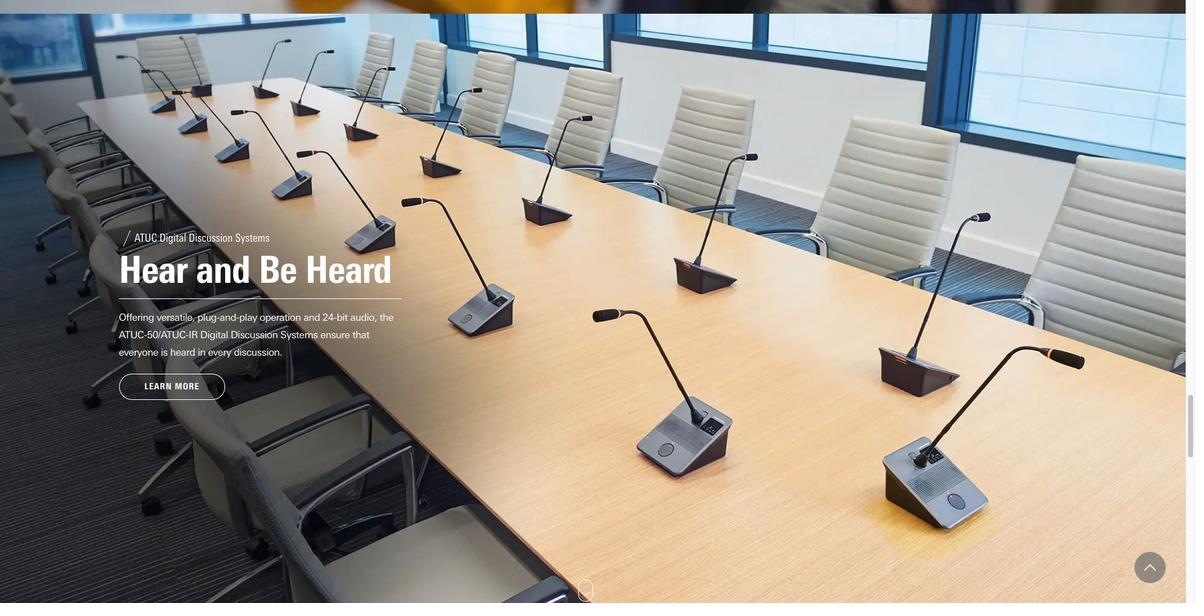 Task type: vqa. For each thing, say whether or not it's contained in the screenshot.
by within the Free Shipping! Coming Soon Get it by Friday, Feb 16
no



Task type: locate. For each thing, give the bounding box(es) containing it.
plug-
[[198, 312, 220, 324]]

everyone
[[119, 347, 158, 359]]

operation
[[260, 312, 301, 324]]

systems
[[281, 329, 318, 341]]

24-
[[323, 312, 337, 324]]

the
[[380, 312, 394, 324]]

learn more
[[144, 382, 200, 392]]

bit
[[337, 312, 348, 324]]

50/atuc-
[[147, 329, 189, 341]]

es954 microphone hanging from ceiling in small meeting room image
[[0, 0, 1186, 14]]

every
[[208, 347, 231, 359]]

in
[[198, 347, 206, 359]]

heard
[[170, 347, 195, 359]]

atuc-
[[119, 329, 147, 341]]

atuc discussion system on conference table image
[[0, 14, 1186, 604]]

more
[[175, 382, 200, 392]]

digital
[[200, 329, 228, 341]]

learn more link
[[119, 374, 225, 401]]

discussion
[[231, 329, 278, 341]]

learn more button
[[119, 374, 225, 401]]

play
[[239, 312, 257, 324]]

is
[[161, 347, 168, 359]]



Task type: describe. For each thing, give the bounding box(es) containing it.
ensure
[[320, 329, 350, 341]]

versatile,
[[157, 312, 195, 324]]

that
[[353, 329, 370, 341]]

discussion.
[[234, 347, 282, 359]]

and
[[304, 312, 320, 324]]

arrow up image
[[1145, 563, 1156, 574]]

offering
[[119, 312, 154, 324]]

ir
[[189, 329, 198, 341]]

learn
[[144, 382, 172, 392]]

offering versatile, plug-and-play operation and 24-bit audio, the atuc-50/atuc-ir digital discussion systems ensure that everyone is heard in every discussion.
[[119, 312, 394, 359]]

audio,
[[350, 312, 377, 324]]

and-
[[220, 312, 239, 324]]



